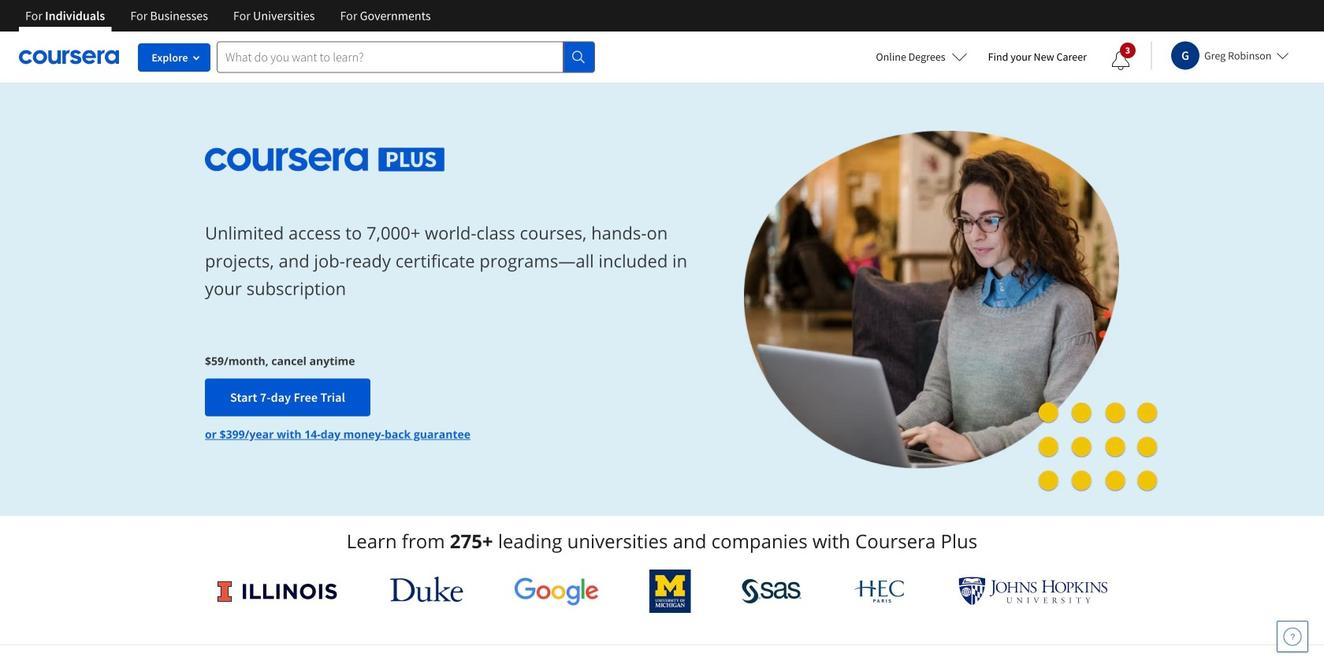 Task type: describe. For each thing, give the bounding box(es) containing it.
google image
[[514, 577, 599, 606]]

coursera plus image
[[205, 148, 445, 172]]

hec paris image
[[853, 576, 908, 608]]

banner navigation
[[13, 0, 444, 32]]



Task type: vqa. For each thing, say whether or not it's contained in the screenshot.
'search box'
yes



Task type: locate. For each thing, give the bounding box(es) containing it.
duke university image
[[390, 577, 463, 602]]

johns hopkins university image
[[959, 577, 1109, 606]]

sas image
[[742, 579, 802, 604]]

university of illinois at urbana-champaign image
[[216, 579, 339, 604]]

None search field
[[217, 41, 595, 73]]

What do you want to learn? text field
[[217, 41, 564, 73]]

coursera image
[[19, 44, 119, 70]]

help center image
[[1284, 628, 1303, 647]]

university of michigan image
[[650, 570, 691, 613]]



